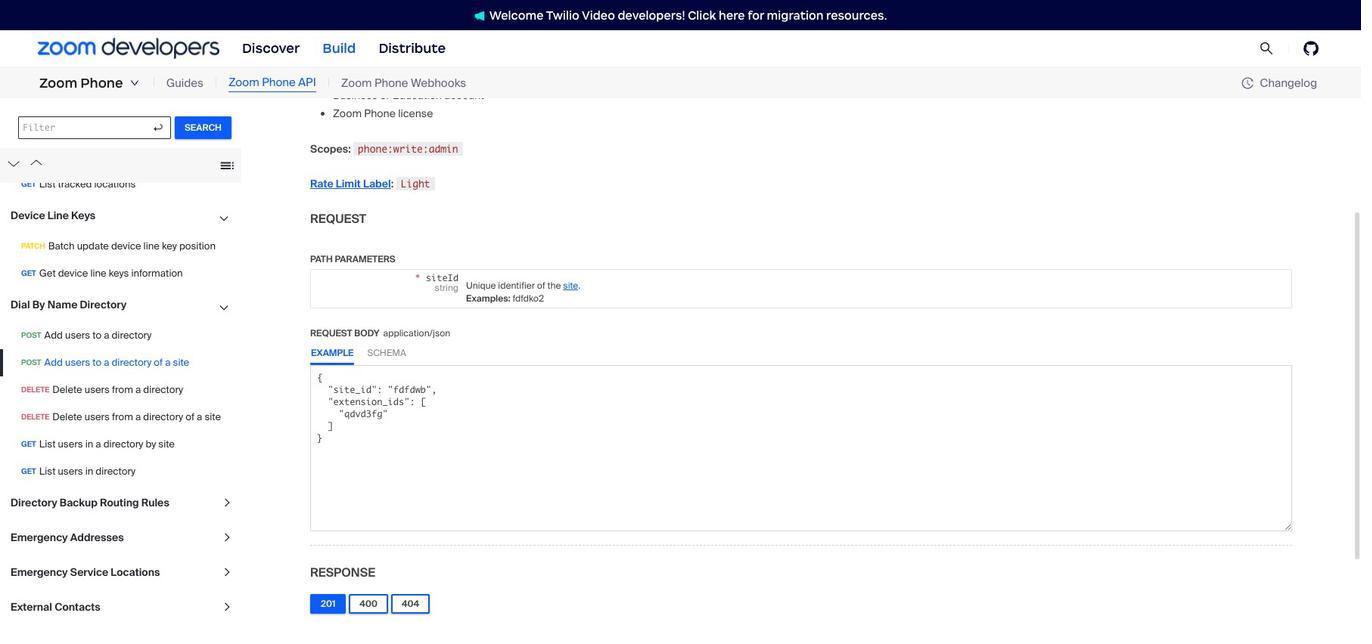 Task type: describe. For each thing, give the bounding box(es) containing it.
welcome
[[490, 8, 544, 22]]

video
[[582, 8, 615, 22]]

zoom for zoom phone
[[39, 75, 77, 92]]

201
[[321, 599, 336, 611]]

down image
[[130, 79, 139, 88]]

phone for zoom phone
[[80, 75, 123, 92]]

click
[[688, 8, 717, 22]]

request for request body application/json
[[310, 328, 352, 340]]

welcome twilio video developers! click here for migration resources. link
[[459, 7, 903, 23]]

welcome twilio video developers! click here for migration resources.
[[490, 8, 887, 22]]

request for request
[[310, 211, 367, 227]]

zoom phone api
[[229, 75, 316, 90]]

guides
[[166, 76, 204, 91]]

application/json
[[383, 328, 451, 340]]

migration
[[767, 8, 824, 22]]

search image
[[1260, 42, 1274, 55]]

twilio
[[546, 8, 580, 22]]

history image down search image
[[1242, 77, 1261, 89]]

body
[[355, 328, 380, 340]]

here
[[719, 8, 745, 22]]

404
[[402, 599, 419, 611]]

404 button
[[391, 595, 430, 614]]

201 button
[[310, 595, 346, 614]]

changelog
[[1261, 75, 1318, 90]]

zoom phone
[[39, 75, 123, 92]]

request body application/json
[[310, 328, 451, 340]]



Task type: vqa. For each thing, say whether or not it's contained in the screenshot.
Zoom
yes



Task type: locate. For each thing, give the bounding box(es) containing it.
phone for zoom phone webhooks
[[375, 76, 408, 91]]

phone left down image
[[80, 75, 123, 92]]

zoom for zoom phone webhooks
[[341, 76, 372, 91]]

zoom phone webhooks
[[341, 76, 466, 91]]

path parameters
[[310, 253, 396, 265]]

1 request from the top
[[310, 211, 367, 227]]

api
[[298, 75, 316, 90]]

phone for zoom phone api
[[262, 75, 296, 90]]

github image
[[1304, 41, 1319, 56]]

zoom phone webhooks link
[[341, 75, 466, 92]]

response
[[310, 565, 375, 581]]

1 zoom from the left
[[39, 75, 77, 92]]

400 button
[[349, 595, 388, 614]]

2 phone from the left
[[262, 75, 296, 90]]

parameters
[[335, 253, 396, 265]]

zoom
[[39, 75, 77, 92], [229, 75, 259, 90], [341, 76, 372, 91]]

0 vertical spatial request
[[310, 211, 367, 227]]

0 horizontal spatial zoom
[[39, 75, 77, 92]]

3 phone from the left
[[375, 76, 408, 91]]

1 phone from the left
[[80, 75, 123, 92]]

1 vertical spatial request
[[310, 328, 352, 340]]

400
[[360, 599, 378, 611]]

zoom for zoom phone api
[[229, 75, 259, 90]]

2 horizontal spatial phone
[[375, 76, 408, 91]]

for
[[748, 8, 765, 22]]

changelog link
[[1242, 75, 1318, 90]]

request
[[310, 211, 367, 227], [310, 328, 352, 340]]

0 horizontal spatial phone
[[80, 75, 123, 92]]

2 horizontal spatial zoom
[[341, 76, 372, 91]]

resources.
[[827, 8, 887, 22]]

notification image
[[474, 10, 490, 21]]

request up path parameters
[[310, 211, 367, 227]]

request left body
[[310, 328, 352, 340]]

search image
[[1260, 42, 1274, 55]]

zoom phone api link
[[229, 74, 316, 92]]

guides link
[[166, 75, 204, 92]]

1 horizontal spatial phone
[[262, 75, 296, 90]]

3 zoom from the left
[[341, 76, 372, 91]]

webhooks
[[411, 76, 466, 91]]

1 horizontal spatial zoom
[[229, 75, 259, 90]]

2 zoom from the left
[[229, 75, 259, 90]]

zoom developer logo image
[[38, 38, 220, 59]]

phone
[[80, 75, 123, 92], [262, 75, 296, 90], [375, 76, 408, 91]]

notification image
[[474, 10, 485, 21]]

developers!
[[618, 8, 686, 22]]

path
[[310, 253, 333, 265]]

phone left api
[[262, 75, 296, 90]]

history image
[[1242, 77, 1261, 89], [1242, 77, 1254, 89]]

github image
[[1304, 41, 1319, 56]]

phone left webhooks
[[375, 76, 408, 91]]

history image left "changelog"
[[1242, 77, 1254, 89]]

2 request from the top
[[310, 328, 352, 340]]



